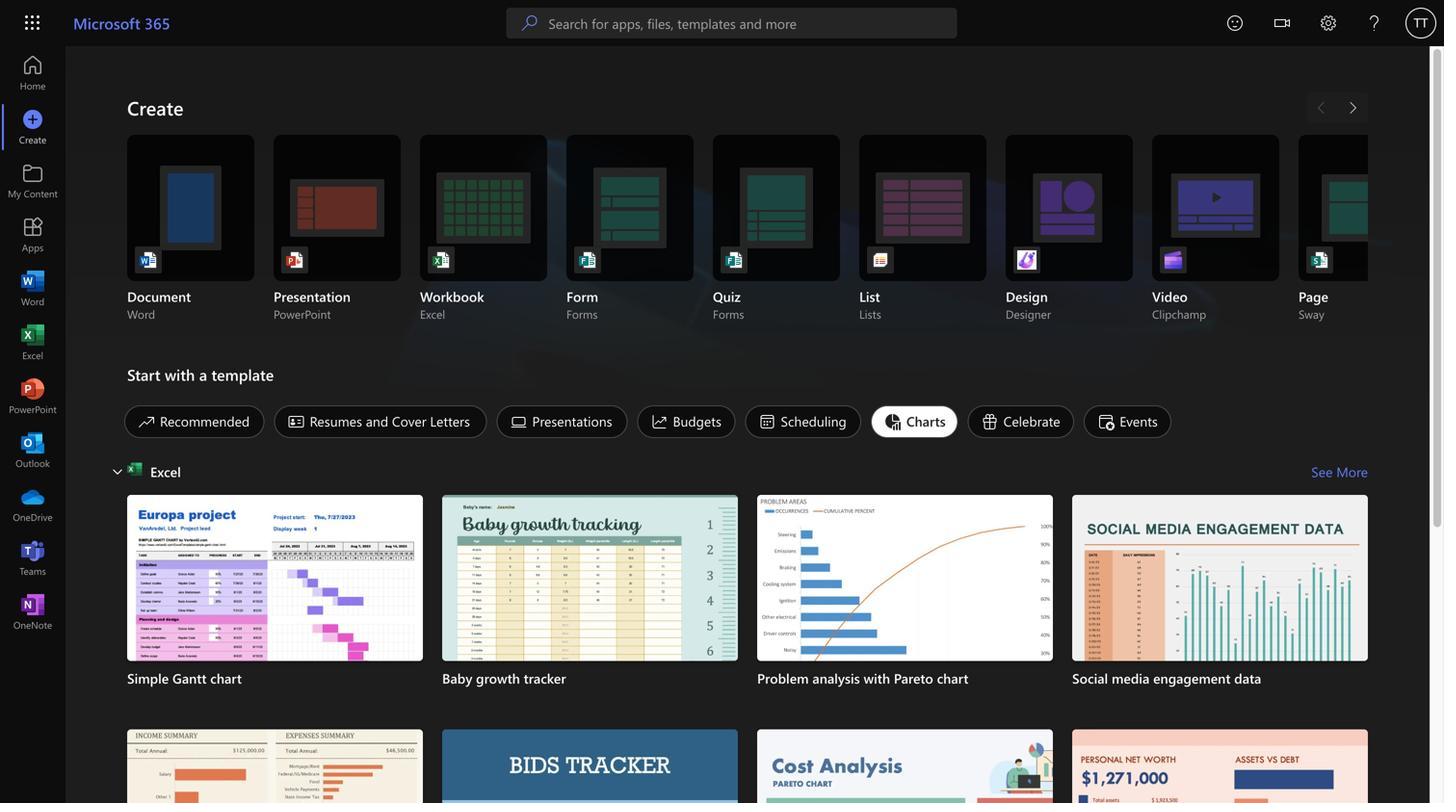 Task type: describe. For each thing, give the bounding box(es) containing it.
excel inside workbook excel
[[420, 306, 445, 322]]

page sway
[[1299, 288, 1329, 322]]

presentations
[[532, 412, 612, 430]]

2 chart from the left
[[937, 670, 969, 688]]

charts tab
[[866, 406, 963, 438]]

see more link
[[1312, 457, 1368, 488]]

celebrate tab
[[963, 406, 1079, 438]]

1 chart from the left
[[210, 670, 242, 688]]

resumes and cover letters tab
[[269, 406, 492, 438]]

design
[[1006, 288, 1048, 305]]

simple gantt chart image
[[127, 495, 423, 724]]

quiz forms
[[713, 288, 744, 322]]

 button
[[1259, 0, 1305, 50]]

cover
[[392, 412, 426, 430]]

word document image
[[139, 250, 158, 270]]

baby growth tracker image
[[442, 495, 738, 724]]

workbook excel
[[420, 288, 484, 322]]

resumes
[[310, 412, 362, 430]]

engagement
[[1153, 670, 1231, 688]]

a
[[199, 364, 207, 385]]

forms survey image
[[578, 250, 597, 270]]

onedrive image
[[23, 495, 42, 514]]

designer design image
[[1017, 250, 1037, 270]]

form forms
[[567, 288, 598, 322]]

social media engagement data link element
[[1072, 669, 1368, 689]]

outlook image
[[23, 441, 42, 461]]

word image
[[23, 279, 42, 299]]


[[112, 466, 123, 478]]

baby growth tracker list item
[[442, 495, 738, 724]]

simple gantt chart list item
[[127, 495, 423, 724]]

tracker
[[524, 670, 566, 688]]

navigation inside create application
[[0, 46, 66, 640]]

social media engagement data
[[1072, 670, 1262, 688]]

document
[[127, 288, 191, 305]]

list inside create application
[[127, 495, 1368, 804]]

powerpoint
[[274, 306, 331, 322]]

powerpoint presentation image
[[285, 250, 304, 270]]

lists
[[859, 306, 881, 322]]

document word
[[127, 288, 191, 322]]

microsoft
[[73, 13, 140, 33]]

my content image
[[23, 171, 42, 191]]

teams image
[[23, 549, 42, 568]]

list lists
[[859, 288, 881, 322]]

presentations element
[[497, 406, 628, 438]]

designer design image
[[1017, 250, 1037, 270]]

sway
[[1299, 306, 1325, 322]]

clipchamp
[[1152, 306, 1206, 322]]

simple
[[127, 670, 169, 688]]

problem
[[757, 670, 809, 688]]

celebrate element
[[968, 406, 1074, 438]]

Search box. Suggestions appear as you type. search field
[[549, 8, 957, 39]]

events tab
[[1079, 406, 1177, 438]]

365
[[145, 13, 170, 33]]

gantt
[[173, 670, 207, 688]]

create
[[127, 95, 183, 120]]

problem analysis with pareto chart image
[[757, 495, 1053, 724]]

more
[[1337, 463, 1368, 481]]

microsoft 365 banner
[[0, 0, 1444, 50]]

lists list image
[[871, 250, 890, 270]]



Task type: vqa. For each thing, say whether or not it's contained in the screenshot.
the Simple Gantt chart list item
yes



Task type: locate. For each thing, give the bounding box(es) containing it.
start with a template
[[127, 364, 274, 385]]

forms for form
[[567, 306, 598, 322]]

analysis
[[813, 670, 860, 688]]

create image
[[23, 118, 42, 137]]

start
[[127, 364, 160, 385]]

workbook
[[420, 288, 484, 305]]

form
[[567, 288, 598, 305]]

tab list inside create application
[[119, 401, 1368, 443]]

word
[[127, 306, 155, 322]]

forms down quiz
[[713, 306, 744, 322]]

charts
[[906, 412, 946, 430]]

scheduling tab
[[740, 406, 866, 438]]

baby growth tracker
[[442, 670, 566, 688]]

forms inside form forms
[[567, 306, 598, 322]]

see more
[[1312, 463, 1368, 481]]

list
[[859, 288, 880, 305]]

excel image
[[23, 333, 42, 353]]

recommended tab
[[119, 406, 269, 438]]

forms for quiz
[[713, 306, 744, 322]]

1 horizontal spatial forms
[[713, 306, 744, 322]]

1 vertical spatial excel
[[150, 463, 181, 481]]

budgets tab
[[632, 406, 740, 438]]

0 vertical spatial with
[[165, 364, 195, 385]]

2 forms from the left
[[713, 306, 744, 322]]

tt button
[[1398, 0, 1444, 46]]

none search field inside microsoft 365 banner
[[506, 8, 957, 39]]

tt
[[1414, 15, 1428, 30]]

sway page image
[[1310, 250, 1330, 270]]

list
[[127, 495, 1368, 804]]

problem analysis with pareto chart link element
[[757, 669, 1053, 689]]

0 horizontal spatial forms
[[567, 306, 598, 322]]

microsoft 365
[[73, 13, 170, 33]]

tab list
[[119, 401, 1368, 443]]

social
[[1072, 670, 1108, 688]]

media
[[1112, 670, 1150, 688]]

events element
[[1084, 406, 1172, 438]]

with left the pareto
[[864, 670, 890, 688]]

celebrate
[[1004, 412, 1060, 430]]

see
[[1312, 463, 1333, 481]]

events
[[1120, 412, 1158, 430]]

tab list containing recommended
[[119, 401, 1368, 443]]

data
[[1234, 670, 1262, 688]]

presentation
[[274, 288, 351, 305]]

0 horizontal spatial with
[[165, 364, 195, 385]]

excel
[[420, 306, 445, 322], [150, 463, 181, 481]]

growth
[[476, 670, 520, 688]]

navigation
[[0, 46, 66, 640]]

1 horizontal spatial with
[[864, 670, 890, 688]]

quiz
[[713, 288, 741, 305]]

with left a
[[165, 364, 195, 385]]

next image
[[1343, 92, 1362, 123]]

forms down form
[[567, 306, 598, 322]]

social media engagement data list item
[[1072, 495, 1368, 724]]

1 forms from the left
[[567, 306, 598, 322]]

new quiz image
[[725, 250, 744, 270]]

with
[[165, 364, 195, 385], [864, 670, 890, 688]]

problem analysis with pareto chart list item
[[757, 495, 1053, 724]]

1 vertical spatial with
[[864, 670, 890, 688]]

excel down workbook
[[420, 306, 445, 322]]

presentations tab
[[492, 406, 632, 438]]

charts element
[[871, 406, 958, 438]]

excel right  in the bottom of the page
[[150, 463, 181, 481]]

chart right the pareto
[[937, 670, 969, 688]]

None search field
[[506, 8, 957, 39]]

letters
[[430, 412, 470, 430]]

baby
[[442, 670, 472, 688]]

pareto
[[894, 670, 933, 688]]

video clipchamp
[[1152, 288, 1206, 322]]


[[1275, 15, 1290, 31]]

budgets
[[673, 412, 722, 430]]

0 vertical spatial excel
[[420, 306, 445, 322]]

simple personal cash flow statement image
[[127, 730, 423, 804]]

with inside list item
[[864, 670, 890, 688]]

template
[[211, 364, 274, 385]]

excel workbook image
[[432, 250, 451, 270]]

design designer
[[1006, 288, 1051, 322]]

scheduling element
[[745, 406, 861, 438]]

apps image
[[23, 225, 42, 245]]

resumes and cover letters element
[[274, 406, 487, 438]]

simple gantt chart
[[127, 670, 242, 688]]

video
[[1152, 288, 1188, 305]]

0 horizontal spatial excel
[[150, 463, 181, 481]]

social media engagement data image
[[1072, 495, 1368, 724]]

1 horizontal spatial chart
[[937, 670, 969, 688]]

list containing simple gantt chart
[[127, 495, 1368, 804]]

chart
[[210, 670, 242, 688], [937, 670, 969, 688]]

budgets element
[[637, 406, 736, 438]]

clipchamp video image
[[1164, 250, 1183, 270]]

powerpoint image
[[23, 387, 42, 407]]

simple gantt chart link element
[[127, 669, 423, 689]]

onenote image
[[23, 603, 42, 622]]

resumes and cover letters
[[310, 412, 470, 430]]

designer
[[1006, 306, 1051, 322]]

presentation powerpoint
[[274, 288, 351, 322]]

recommended element
[[124, 406, 264, 438]]

chart right gantt
[[210, 670, 242, 688]]

recommended
[[160, 412, 250, 430]]

create application
[[0, 46, 1444, 804]]

1 horizontal spatial excel
[[420, 306, 445, 322]]

0 horizontal spatial chart
[[210, 670, 242, 688]]

bid tracker image
[[442, 730, 738, 804]]

baby growth tracker link element
[[442, 669, 738, 689]]

and
[[366, 412, 388, 430]]

forms
[[567, 306, 598, 322], [713, 306, 744, 322]]

cost analysis with pareto chart image
[[757, 730, 1053, 804]]

home image
[[23, 64, 42, 83]]

problem analysis with pareto chart
[[757, 670, 969, 688]]

personal net worth calculator image
[[1072, 730, 1368, 804]]

page
[[1299, 288, 1329, 305]]

scheduling
[[781, 412, 847, 430]]



